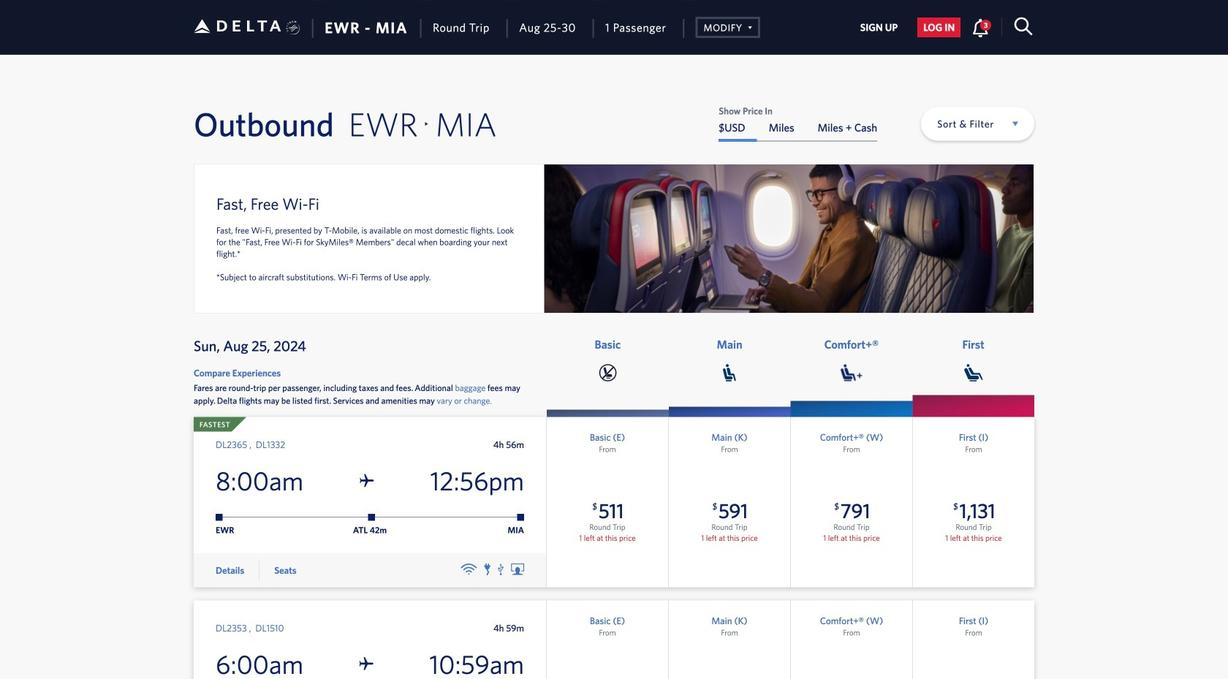 Task type: locate. For each thing, give the bounding box(es) containing it.
banner image image
[[544, 164, 1034, 313]]

main image
[[723, 364, 736, 382]]

usb power image
[[498, 564, 504, 575]]

plane image
[[360, 474, 374, 488], [359, 657, 373, 671]]

main content
[[719, 106, 877, 142]]

advsearchtriangle image
[[743, 20, 752, 33]]

wi fi image
[[461, 564, 477, 575]]

1 vertical spatial plane image
[[359, 657, 373, 671]]

skyteam image
[[286, 5, 300, 51]]



Task type: describe. For each thing, give the bounding box(es) containing it.
basic image
[[599, 364, 617, 382]]

show price in element
[[719, 106, 877, 116]]

0 vertical spatial plane image
[[360, 474, 374, 488]]

110v ac power image
[[484, 564, 491, 575]]

comfort+&#174; image
[[841, 364, 863, 382]]

personal entertainment image
[[511, 564, 524, 575]]

delta air lines image
[[194, 3, 281, 49]]

first image
[[964, 364, 983, 382]]



Task type: vqa. For each thing, say whether or not it's contained in the screenshot.
second This link opens another site in a new window that may not follow the same accessibility policies as Delta Air Lines. icon from right
no



